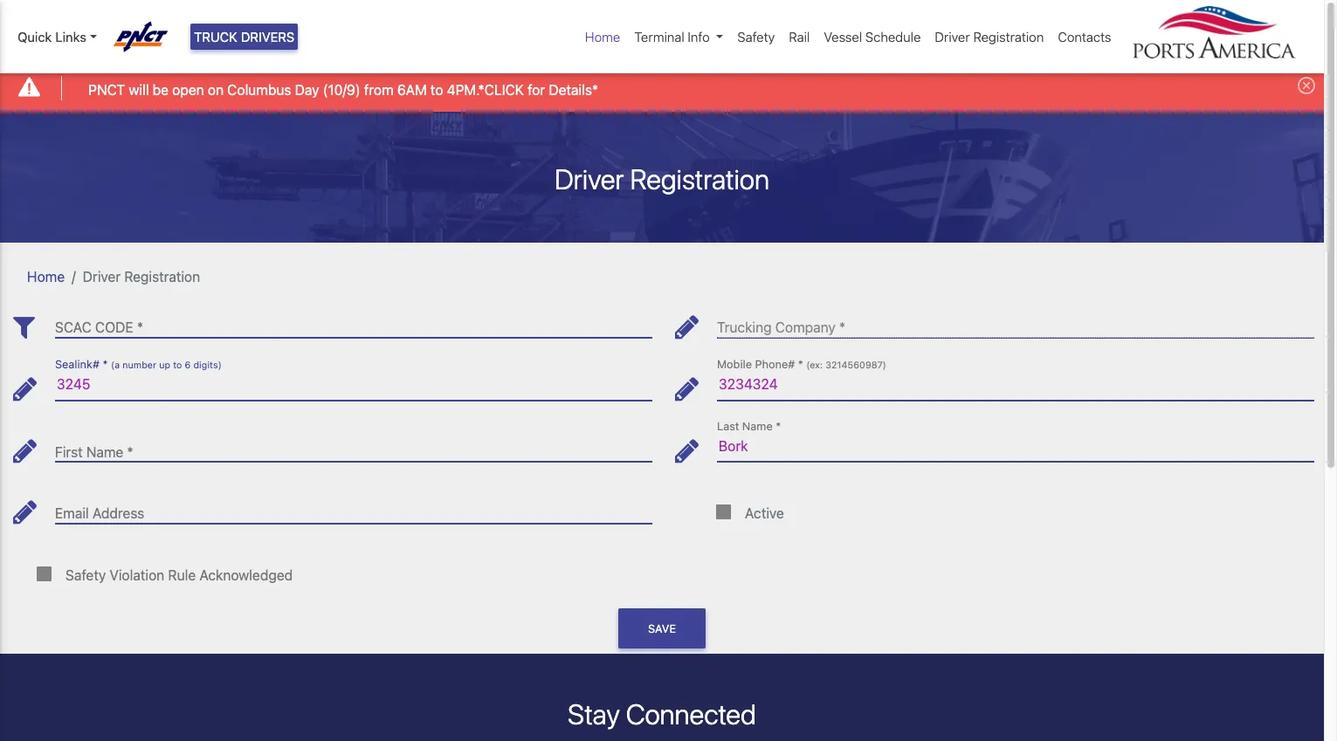 Task type: vqa. For each thing, say whether or not it's contained in the screenshot.
Terminal Info on the top of page
yes



Task type: locate. For each thing, give the bounding box(es) containing it.
home up scac
[[27, 269, 65, 284]]

Last Name * text field
[[717, 430, 1314, 462]]

registration
[[973, 29, 1044, 44], [630, 162, 769, 195], [124, 269, 200, 284]]

2 vertical spatial driver registration
[[83, 269, 200, 284]]

1 vertical spatial safety
[[65, 567, 106, 583]]

rail
[[789, 29, 810, 44]]

2 horizontal spatial driver
[[935, 29, 970, 44]]

* right the first
[[127, 444, 133, 460]]

* for first name *
[[127, 444, 133, 460]]

email
[[55, 506, 89, 522]]

None text field
[[55, 369, 652, 401], [717, 369, 1314, 401], [55, 369, 652, 401], [717, 369, 1314, 401]]

* left (ex:
[[798, 358, 803, 371]]

2 vertical spatial registration
[[124, 269, 200, 284]]

contacts
[[1058, 29, 1111, 44]]

rule
[[168, 567, 196, 583]]

links
[[55, 29, 86, 44]]

quick
[[17, 29, 52, 44]]

email address
[[55, 506, 144, 522]]

rail link
[[782, 20, 817, 54]]

0 vertical spatial safety
[[737, 29, 775, 44]]

last
[[717, 420, 739, 433]]

1 horizontal spatial home link
[[578, 20, 627, 54]]

home link left terminal
[[578, 20, 627, 54]]

1 vertical spatial driver
[[555, 162, 624, 195]]

name right last
[[742, 420, 773, 433]]

0 horizontal spatial to
[[173, 360, 182, 370]]

home left terminal
[[585, 29, 620, 44]]

safety for safety
[[737, 29, 775, 44]]

driver registration
[[935, 29, 1044, 44], [555, 162, 769, 195], [83, 269, 200, 284]]

0 horizontal spatial name
[[86, 444, 123, 460]]

2 horizontal spatial registration
[[973, 29, 1044, 44]]

company
[[775, 320, 836, 336]]

3214560987)
[[826, 360, 886, 370]]

open
[[172, 82, 204, 97]]

from
[[364, 82, 394, 97]]

1 vertical spatial to
[[173, 360, 182, 370]]

1 horizontal spatial to
[[431, 82, 443, 97]]

0 vertical spatial driver registration
[[935, 29, 1044, 44]]

schedule
[[865, 29, 921, 44]]

safety for safety violation rule acknowledged
[[65, 567, 106, 583]]

0 horizontal spatial safety
[[65, 567, 106, 583]]

will
[[129, 82, 149, 97]]

driver
[[935, 29, 970, 44], [555, 162, 624, 195], [83, 269, 121, 284]]

trucking company *
[[717, 320, 846, 336]]

quick links
[[17, 29, 86, 44]]

1 vertical spatial name
[[86, 444, 123, 460]]

safety left violation
[[65, 567, 106, 583]]

0 vertical spatial registration
[[973, 29, 1044, 44]]

mobile phone# * (ex: 3214560987)
[[717, 358, 886, 371]]

1 horizontal spatial registration
[[630, 162, 769, 195]]

contacts link
[[1051, 20, 1118, 54]]

*
[[137, 320, 143, 336], [839, 320, 846, 336], [103, 358, 108, 371], [798, 358, 803, 371], [776, 420, 781, 433], [127, 444, 133, 460]]

name right the first
[[86, 444, 123, 460]]

2 vertical spatial driver
[[83, 269, 121, 284]]

safety
[[737, 29, 775, 44], [65, 567, 106, 583]]

0 horizontal spatial home link
[[27, 269, 65, 284]]

info
[[688, 29, 710, 44]]

1 horizontal spatial safety
[[737, 29, 775, 44]]

name
[[742, 420, 773, 433], [86, 444, 123, 460]]

1 vertical spatial home
[[27, 269, 65, 284]]

drivers
[[241, 29, 295, 44]]

details*
[[549, 82, 598, 97]]

1 horizontal spatial home
[[585, 29, 620, 44]]

connected
[[626, 698, 756, 731]]

6am
[[397, 82, 427, 97]]

1 vertical spatial driver registration
[[555, 162, 769, 195]]

home
[[585, 29, 620, 44], [27, 269, 65, 284]]

pnct
[[88, 82, 125, 97]]

home link
[[578, 20, 627, 54], [27, 269, 65, 284]]

0 horizontal spatial driver registration
[[83, 269, 200, 284]]

* right company at the right top of page
[[839, 320, 846, 336]]

to inside alert
[[431, 82, 443, 97]]

* right last
[[776, 420, 781, 433]]

driver registration link
[[928, 20, 1051, 54]]

(10/9)
[[323, 82, 360, 97]]

0 vertical spatial to
[[431, 82, 443, 97]]

1 horizontal spatial driver
[[555, 162, 624, 195]]

home link up scac
[[27, 269, 65, 284]]

to
[[431, 82, 443, 97], [173, 360, 182, 370]]

safety violation rule acknowledged
[[65, 567, 293, 583]]

sealink#
[[55, 358, 99, 371]]

1 vertical spatial home link
[[27, 269, 65, 284]]

close image
[[1298, 77, 1315, 95]]

* for mobile phone# * (ex: 3214560987)
[[798, 358, 803, 371]]

for
[[528, 82, 545, 97]]

day
[[295, 82, 319, 97]]

terminal info link
[[627, 20, 730, 54]]

1 horizontal spatial name
[[742, 420, 773, 433]]

scac
[[55, 320, 92, 336]]

to right 6am
[[431, 82, 443, 97]]

* right code
[[137, 320, 143, 336]]

safety left rail
[[737, 29, 775, 44]]

0 vertical spatial name
[[742, 420, 773, 433]]

on
[[208, 82, 224, 97]]

truck
[[194, 29, 237, 44]]

name for last
[[742, 420, 773, 433]]

to left 6
[[173, 360, 182, 370]]

stay connected
[[568, 698, 756, 731]]

pnct will be open on columbus day (10/9) from 6am to 4pm.*click for details* alert
[[0, 64, 1324, 111]]

acknowledged
[[199, 567, 293, 583]]

up
[[159, 360, 170, 370]]

first
[[55, 444, 83, 460]]

save button
[[618, 609, 706, 649]]



Task type: describe. For each thing, give the bounding box(es) containing it.
6
[[185, 360, 191, 370]]

truck drivers
[[194, 29, 295, 44]]

violation
[[110, 567, 164, 583]]

number
[[122, 360, 156, 370]]

(a
[[111, 360, 120, 370]]

SCAC CODE * search field
[[55, 306, 652, 338]]

vessel schedule
[[824, 29, 921, 44]]

address
[[92, 506, 144, 522]]

* for scac code *
[[137, 320, 143, 336]]

be
[[153, 82, 169, 97]]

active
[[745, 506, 784, 522]]

1 horizontal spatial driver registration
[[555, 162, 769, 195]]

scac code *
[[55, 320, 143, 336]]

phone#
[[755, 358, 795, 371]]

0 horizontal spatial driver
[[83, 269, 121, 284]]

terminal info
[[634, 29, 710, 44]]

0 vertical spatial home
[[585, 29, 620, 44]]

(ex:
[[806, 360, 823, 370]]

0 vertical spatial home link
[[578, 20, 627, 54]]

digits)
[[193, 360, 222, 370]]

first name *
[[55, 444, 133, 460]]

First Name * text field
[[55, 430, 652, 462]]

save
[[648, 622, 676, 635]]

mobile
[[717, 358, 752, 371]]

sealink# * (a number up to 6 digits)
[[55, 358, 222, 371]]

pnct will be open on columbus day (10/9) from 6am to 4pm.*click for details* link
[[88, 79, 598, 100]]

vessel schedule link
[[817, 20, 928, 54]]

terminal
[[634, 29, 684, 44]]

trucking
[[717, 320, 772, 336]]

quick links link
[[17, 27, 97, 47]]

0 vertical spatial driver
[[935, 29, 970, 44]]

1 vertical spatial registration
[[630, 162, 769, 195]]

* for last name *
[[776, 420, 781, 433]]

0 horizontal spatial registration
[[124, 269, 200, 284]]

0 horizontal spatial home
[[27, 269, 65, 284]]

last name *
[[717, 420, 781, 433]]

vessel
[[824, 29, 862, 44]]

4pm.*click
[[447, 82, 524, 97]]

Trucking Company * text field
[[717, 306, 1314, 338]]

stay
[[568, 698, 620, 731]]

2 horizontal spatial driver registration
[[935, 29, 1044, 44]]

* for trucking company *
[[839, 320, 846, 336]]

pnct will be open on columbus day (10/9) from 6am to 4pm.*click for details*
[[88, 82, 598, 97]]

* left (a
[[103, 358, 108, 371]]

code
[[95, 320, 133, 336]]

to inside sealink# * (a number up to 6 digits)
[[173, 360, 182, 370]]

columbus
[[227, 82, 291, 97]]

safety link
[[730, 20, 782, 54]]

truck drivers link
[[190, 24, 298, 50]]

Email Address text field
[[55, 492, 652, 524]]

name for first
[[86, 444, 123, 460]]



